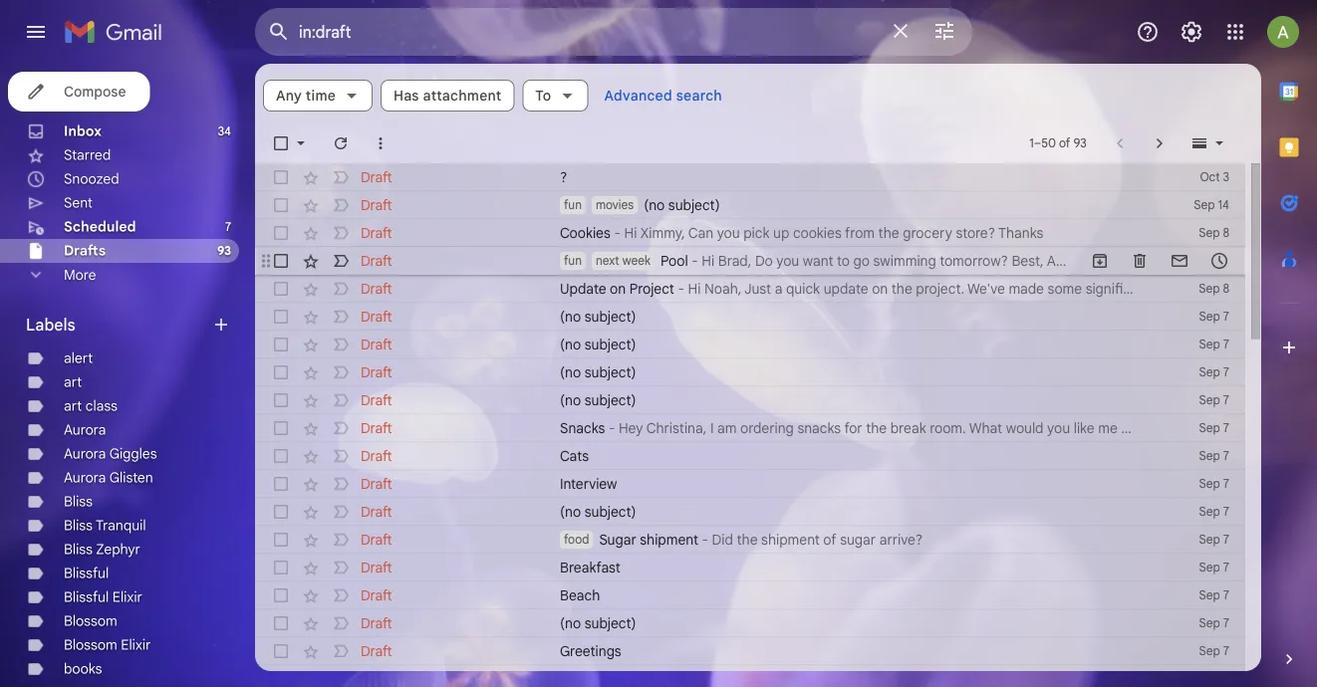 Task type: describe. For each thing, give the bounding box(es) containing it.
starred
[[64, 147, 111, 164]]

blossom link
[[64, 613, 117, 631]]

aurora link
[[64, 422, 106, 439]]

snacks - hey christina, i am ordering snacks for the break room. what would you like me to get for you?
[[560, 420, 1215, 437]]

blissful elixir
[[64, 589, 142, 607]]

beach
[[560, 587, 600, 605]]

oct 3
[[1201, 170, 1230, 185]]

giggles
[[109, 446, 157, 463]]

draft for 16th row
[[361, 587, 392, 605]]

7 inside labels navigation
[[225, 220, 231, 235]]

labels
[[26, 315, 75, 335]]

next week
[[596, 254, 651, 269]]

am
[[718, 420, 737, 437]]

update
[[560, 280, 607, 298]]

8 for update on project -
[[1224, 282, 1230, 297]]

sep for 6th row from the bottom
[[1200, 533, 1221, 548]]

cookies
[[560, 224, 611, 242]]

sep 7 for 11th row from the top of the page
[[1200, 449, 1230, 464]]

sep for 5th row from the bottom of the page
[[1200, 561, 1221, 576]]

(no for seventh row from the bottom of the page
[[560, 503, 581, 521]]

sep for third row from the bottom
[[1200, 617, 1221, 632]]

anna
[[1048, 252, 1080, 270]]

of
[[824, 531, 837, 549]]

hi for ximmy,
[[625, 224, 637, 242]]

labels heading
[[26, 315, 211, 335]]

sep 8 for cookies - hi ximmy, can you pick up cookies from the grocery store? thanks
[[1199, 226, 1230, 241]]

blissful elixir link
[[64, 589, 142, 607]]

draft for 11th row from the top of the page
[[361, 448, 392, 465]]

starred link
[[64, 147, 111, 164]]

snoozed link
[[64, 170, 119, 188]]

any time button
[[263, 80, 373, 112]]

blissful link
[[64, 565, 109, 583]]

on
[[610, 280, 626, 298]]

cookies - hi ximmy, can you pick up cookies from the grocery store? thanks
[[560, 224, 1044, 242]]

like
[[1074, 420, 1095, 437]]

art for art link
[[64, 374, 82, 391]]

greetings
[[560, 643, 622, 660]]

advanced
[[605, 87, 673, 104]]

project
[[630, 280, 675, 298]]

inbox
[[64, 123, 102, 140]]

refresh image
[[331, 134, 351, 154]]

aurora glisten
[[64, 470, 153, 487]]

settings image
[[1180, 20, 1204, 44]]

blossom elixir link
[[64, 637, 151, 654]]

subject) for 14th row from the bottom
[[585, 308, 636, 325]]

subject) for 9th row from the top
[[585, 392, 636, 409]]

draft for 17th row from the bottom of the page
[[361, 224, 392, 242]]

draft for third row from the bottom
[[361, 615, 392, 633]]

any time
[[276, 87, 336, 104]]

gmail image
[[64, 12, 172, 52]]

(no subject) for 9th row from the top
[[560, 392, 636, 409]]

sep for 18th row from the bottom
[[1195, 198, 1216, 213]]

17 row from the top
[[255, 610, 1246, 638]]

art class link
[[64, 398, 118, 415]]

drafts
[[64, 242, 106, 260]]

(no subject) link for seventh row from the bottom of the page
[[560, 502, 1136, 522]]

2 row from the top
[[255, 191, 1246, 219]]

cats link
[[560, 447, 1136, 467]]

would
[[1007, 420, 1044, 437]]

bliss for bliss tranquil
[[64, 517, 93, 535]]

sep for 2nd row from the bottom of the page
[[1200, 645, 1221, 659]]

advanced search options image
[[925, 11, 965, 51]]

toolbar inside row
[[1081, 251, 1240, 271]]

- for ximmy,
[[614, 224, 621, 242]]

advanced search
[[605, 87, 723, 104]]

main menu image
[[24, 20, 48, 44]]

sep for eighth row
[[1200, 365, 1221, 380]]

bliss tranquil link
[[64, 517, 146, 535]]

oct
[[1201, 170, 1221, 185]]

sep for 11th row from the top of the page
[[1200, 449, 1221, 464]]

tomorrow?
[[940, 252, 1009, 270]]

more image
[[371, 134, 391, 154]]

11 row from the top
[[255, 443, 1246, 471]]

more
[[64, 266, 96, 284]]

want
[[803, 252, 834, 270]]

food
[[564, 533, 590, 548]]

sep 7 for 8th row from the bottom
[[1200, 477, 1230, 492]]

sep for seventh row from the top of the page
[[1200, 337, 1221, 352]]

has
[[394, 87, 419, 104]]

class
[[86, 398, 118, 415]]

elixir for blissful elixir
[[112, 589, 142, 607]]

pool - hi brad, do you want to go swimming tomorrow? best, anna
[[661, 252, 1080, 270]]

sep 7 for tenth row
[[1200, 421, 1230, 436]]

sent
[[64, 194, 93, 212]]

beach link
[[560, 586, 1136, 606]]

christina,
[[647, 420, 707, 437]]

bliss tranquil
[[64, 517, 146, 535]]

any
[[276, 87, 302, 104]]

draft for 18th row from the bottom
[[361, 196, 392, 214]]

7 row from the top
[[255, 331, 1246, 359]]

(no subject) link for 14th row from the bottom
[[560, 307, 1136, 327]]

sep for 9th row from the top
[[1200, 393, 1221, 408]]

has attachment button
[[381, 80, 515, 112]]

sep 7 for 9th row from the top
[[1200, 393, 1230, 408]]

interview link
[[560, 475, 1136, 494]]

clear search image
[[881, 11, 921, 51]]

blossom for blossom elixir
[[64, 637, 117, 654]]

4 row from the top
[[255, 247, 1246, 275]]

compose
[[64, 83, 126, 100]]

sugar
[[841, 531, 876, 549]]

fun for (no subject)
[[564, 198, 582, 213]]

0 vertical spatial the
[[879, 224, 900, 242]]

labels navigation
[[0, 64, 255, 688]]

2 vertical spatial the
[[737, 531, 758, 549]]

best,
[[1012, 252, 1044, 270]]

(no subject) link for seventh row from the top of the page
[[560, 335, 1136, 355]]

go
[[854, 252, 870, 270]]

pool
[[661, 252, 689, 270]]

18 row from the top
[[255, 638, 1246, 666]]

to
[[536, 87, 552, 104]]

bliss zephyr link
[[64, 541, 140, 559]]

up
[[774, 224, 790, 242]]

draft for 2nd row from the bottom of the page
[[361, 643, 392, 660]]

1 shipment from the left
[[640, 531, 699, 549]]

93
[[217, 244, 231, 259]]

scheduled
[[64, 218, 136, 236]]

draft for eighth row
[[361, 364, 392, 381]]

main content containing any time
[[255, 64, 1262, 688]]

(no for third row from the bottom
[[560, 615, 581, 633]]

blissful for blissful link
[[64, 565, 109, 583]]

14 row from the top
[[255, 526, 1246, 554]]

thu, sep 7, 2023, 3:11 pm element
[[1200, 670, 1230, 688]]

blissful for blissful elixir
[[64, 589, 109, 607]]

me
[[1099, 420, 1118, 437]]

(no for 14th row from the bottom
[[560, 308, 581, 325]]

draft for 5th row from the bottom of the page
[[361, 559, 392, 577]]

breakfast
[[560, 559, 621, 577]]

sep for tenth row
[[1200, 421, 1221, 436]]

bliss link
[[64, 493, 93, 511]]

toggle split pane mode image
[[1190, 134, 1210, 154]]

draft for 8th row from the bottom
[[361, 476, 392, 493]]

alert link
[[64, 350, 93, 367]]

fun for pool
[[564, 254, 582, 269]]

arrive?
[[880, 531, 923, 549]]

aurora glisten link
[[64, 470, 153, 487]]

1 for from the left
[[845, 420, 863, 437]]

you for want
[[777, 252, 800, 270]]

(no subject) for third row from the bottom
[[560, 615, 636, 633]]

Search mail text field
[[299, 22, 877, 42]]

sep 7 for 5th row from the bottom of the page
[[1200, 561, 1230, 576]]

(no subject) for seventh row from the top of the page
[[560, 336, 636, 353]]

hey
[[619, 420, 643, 437]]



Task type: locate. For each thing, give the bounding box(es) containing it.
for up the cats link
[[845, 420, 863, 437]]

(no for seventh row from the top of the page
[[560, 336, 581, 353]]

draft for 6th row from the bottom
[[361, 531, 392, 549]]

13 sep 7 from the top
[[1200, 645, 1230, 659]]

bliss up blissful link
[[64, 541, 93, 559]]

- for christina,
[[609, 420, 615, 437]]

sep 7 for seventh row from the top of the page
[[1200, 337, 1230, 352]]

0 horizontal spatial to
[[837, 252, 850, 270]]

elixir for blossom elixir
[[121, 637, 151, 654]]

sep for 5th row from the top of the page
[[1199, 282, 1221, 297]]

0 vertical spatial elixir
[[112, 589, 142, 607]]

2 aurora from the top
[[64, 446, 106, 463]]

3 aurora from the top
[[64, 470, 106, 487]]

(no for eighth row
[[560, 364, 581, 381]]

tab list
[[1262, 64, 1318, 616]]

sep for 14th row from the bottom
[[1200, 310, 1221, 324]]

what
[[970, 420, 1003, 437]]

18 draft from the top
[[361, 643, 392, 660]]

blissful down bliss zephyr
[[64, 565, 109, 583]]

attachment
[[423, 87, 502, 104]]

5 row from the top
[[255, 275, 1246, 303]]

1 sep 8 from the top
[[1199, 226, 1230, 241]]

1 art from the top
[[64, 374, 82, 391]]

books link
[[64, 661, 102, 678]]

you right 'do'
[[777, 252, 800, 270]]

the right from
[[879, 224, 900, 242]]

2 vertical spatial aurora
[[64, 470, 106, 487]]

sep for 16th row
[[1200, 589, 1221, 604]]

break
[[891, 420, 927, 437]]

17 draft from the top
[[361, 615, 392, 633]]

to right me
[[1122, 420, 1135, 437]]

1 vertical spatial the
[[866, 420, 887, 437]]

2 (no subject) link from the top
[[560, 335, 1136, 355]]

1 vertical spatial hi
[[702, 252, 715, 270]]

- down movies
[[614, 224, 621, 242]]

0 horizontal spatial shipment
[[640, 531, 699, 549]]

to left go
[[837, 252, 850, 270]]

blissful
[[64, 565, 109, 583], [64, 589, 109, 607]]

0 vertical spatial aurora
[[64, 422, 106, 439]]

1 horizontal spatial for
[[1163, 420, 1181, 437]]

(no subject) for 14th row from the bottom
[[560, 308, 636, 325]]

time
[[306, 87, 336, 104]]

12 row from the top
[[255, 471, 1246, 498]]

bliss for bliss link
[[64, 493, 93, 511]]

11 sep 7 from the top
[[1200, 589, 1230, 604]]

sep 7 for 6th row from the bottom
[[1200, 533, 1230, 548]]

sep for seventh row from the bottom of the page
[[1200, 505, 1221, 520]]

hi left brad,
[[702, 252, 715, 270]]

blissful down blissful link
[[64, 589, 109, 607]]

0 vertical spatial blissful
[[64, 565, 109, 583]]

3 draft from the top
[[361, 224, 392, 242]]

1 row from the top
[[255, 163, 1246, 191]]

elixir up blossom link on the bottom left of page
[[112, 589, 142, 607]]

aurora for aurora link
[[64, 422, 106, 439]]

16 row from the top
[[255, 582, 1246, 610]]

1 horizontal spatial shipment
[[762, 531, 820, 549]]

interview
[[560, 476, 618, 493]]

subject) for seventh row from the top of the page
[[585, 336, 636, 353]]

None checkbox
[[271, 134, 291, 154], [271, 223, 291, 243], [271, 391, 291, 411], [271, 419, 291, 439], [271, 475, 291, 494], [271, 502, 291, 522], [271, 530, 291, 550], [271, 558, 291, 578], [271, 642, 291, 662], [271, 134, 291, 154], [271, 223, 291, 243], [271, 391, 291, 411], [271, 419, 291, 439], [271, 475, 291, 494], [271, 502, 291, 522], [271, 530, 291, 550], [271, 558, 291, 578], [271, 642, 291, 662]]

12 sep 7 from the top
[[1200, 617, 1230, 632]]

6 (no subject) link from the top
[[560, 614, 1136, 634]]

5 draft from the top
[[361, 280, 392, 298]]

snacks
[[798, 420, 842, 437]]

2 blissful from the top
[[64, 589, 109, 607]]

?
[[560, 168, 568, 186]]

to button
[[523, 80, 589, 112]]

get
[[1139, 420, 1159, 437]]

15 row from the top
[[255, 554, 1246, 582]]

art link
[[64, 374, 82, 391]]

1 aurora from the top
[[64, 422, 106, 439]]

2 vertical spatial you
[[1048, 420, 1071, 437]]

you left like on the bottom
[[1048, 420, 1071, 437]]

ximmy,
[[641, 224, 685, 242]]

(no for 9th row from the top
[[560, 392, 581, 409]]

8 draft from the top
[[361, 364, 392, 381]]

1 (no subject) link from the top
[[560, 307, 1136, 327]]

8 row from the top
[[255, 359, 1246, 387]]

2 for from the left
[[1163, 420, 1181, 437]]

drafts link
[[64, 242, 106, 260]]

- right pool
[[692, 252, 699, 270]]

fun
[[564, 198, 582, 213], [564, 254, 582, 269]]

1 horizontal spatial to
[[1122, 420, 1135, 437]]

(no subject) link for third row from the bottom
[[560, 614, 1136, 634]]

8
[[1224, 226, 1230, 241], [1224, 282, 1230, 297]]

1 draft from the top
[[361, 168, 392, 186]]

cats
[[560, 448, 589, 465]]

None search field
[[255, 8, 973, 56]]

11 draft from the top
[[361, 448, 392, 465]]

aurora for aurora glisten
[[64, 470, 106, 487]]

sep 8 for update on project -
[[1199, 282, 1230, 297]]

cookies
[[793, 224, 842, 242]]

3 (no subject) link from the top
[[560, 363, 1136, 383]]

10 sep 7 from the top
[[1200, 561, 1230, 576]]

search mail image
[[261, 14, 297, 50]]

grocery
[[903, 224, 953, 242]]

tranquil
[[96, 517, 146, 535]]

support image
[[1136, 20, 1160, 44]]

1 blossom from the top
[[64, 613, 117, 631]]

hi for brad,
[[702, 252, 715, 270]]

0 vertical spatial sep 8
[[1199, 226, 1230, 241]]

? link
[[560, 167, 1136, 187]]

aurora giggles link
[[64, 446, 157, 463]]

1 vertical spatial art
[[64, 398, 82, 415]]

2 8 from the top
[[1224, 282, 1230, 297]]

- for brad,
[[692, 252, 699, 270]]

bliss
[[64, 493, 93, 511], [64, 517, 93, 535], [64, 541, 93, 559]]

aurora for aurora giggles
[[64, 446, 106, 463]]

14 draft from the top
[[361, 531, 392, 549]]

0 vertical spatial you
[[717, 224, 740, 242]]

14
[[1219, 198, 1230, 213]]

blossom down blossom link on the bottom left of page
[[64, 637, 117, 654]]

1 vertical spatial elixir
[[121, 637, 151, 654]]

blossom for blossom link on the bottom left of page
[[64, 613, 117, 631]]

snacks
[[560, 420, 605, 437]]

art down art link
[[64, 398, 82, 415]]

9 sep 7 from the top
[[1200, 533, 1230, 548]]

2 vertical spatial bliss
[[64, 541, 93, 559]]

1 vertical spatial blissful
[[64, 589, 109, 607]]

draft for tenth row
[[361, 420, 392, 437]]

draft
[[361, 168, 392, 186], [361, 196, 392, 214], [361, 224, 392, 242], [361, 252, 392, 270], [361, 280, 392, 298], [361, 308, 392, 325], [361, 336, 392, 353], [361, 364, 392, 381], [361, 392, 392, 409], [361, 420, 392, 437], [361, 448, 392, 465], [361, 476, 392, 493], [361, 503, 392, 521], [361, 531, 392, 549], [361, 559, 392, 577], [361, 587, 392, 605], [361, 615, 392, 633], [361, 643, 392, 660]]

aurora
[[64, 422, 106, 439], [64, 446, 106, 463], [64, 470, 106, 487]]

3 bliss from the top
[[64, 541, 93, 559]]

1 blissful from the top
[[64, 565, 109, 583]]

1 fun from the top
[[564, 198, 582, 213]]

blossom elixir
[[64, 637, 151, 654]]

3
[[1224, 170, 1230, 185]]

4 (no subject) link from the top
[[560, 391, 1136, 411]]

sep 7
[[1200, 310, 1230, 324], [1200, 337, 1230, 352], [1200, 365, 1230, 380], [1200, 393, 1230, 408], [1200, 421, 1230, 436], [1200, 449, 1230, 464], [1200, 477, 1230, 492], [1200, 505, 1230, 520], [1200, 533, 1230, 548], [1200, 561, 1230, 576], [1200, 589, 1230, 604], [1200, 617, 1230, 632], [1200, 645, 1230, 659]]

2 sep 8 from the top
[[1199, 282, 1230, 297]]

2 horizontal spatial you
[[1048, 420, 1071, 437]]

5 (no subject) link from the top
[[560, 502, 1136, 522]]

6 sep 7 from the top
[[1200, 449, 1230, 464]]

aurora up bliss link
[[64, 470, 106, 487]]

1 8 from the top
[[1224, 226, 1230, 241]]

13 row from the top
[[255, 498, 1246, 526]]

13 draft from the top
[[361, 503, 392, 521]]

sep 7 for seventh row from the bottom of the page
[[1200, 505, 1230, 520]]

can
[[689, 224, 714, 242]]

1 horizontal spatial hi
[[702, 252, 715, 270]]

sep for 17th row from the bottom of the page
[[1199, 226, 1221, 241]]

1 vertical spatial to
[[1122, 420, 1135, 437]]

draft for 16th row from the bottom of the page
[[361, 252, 392, 270]]

update on project -
[[560, 280, 688, 298]]

sep for 8th row from the bottom
[[1200, 477, 1221, 492]]

subject) for seventh row from the bottom of the page
[[585, 503, 636, 521]]

draft for 14th row from the bottom
[[361, 308, 392, 325]]

shipment left of
[[762, 531, 820, 549]]

week
[[623, 254, 651, 269]]

main content
[[255, 64, 1262, 688]]

None checkbox
[[271, 167, 291, 187], [271, 195, 291, 215], [271, 251, 291, 271], [271, 279, 291, 299], [271, 307, 291, 327], [271, 335, 291, 355], [271, 363, 291, 383], [271, 447, 291, 467], [271, 586, 291, 606], [271, 614, 291, 634], [271, 670, 291, 688], [271, 167, 291, 187], [271, 195, 291, 215], [271, 251, 291, 271], [271, 279, 291, 299], [271, 307, 291, 327], [271, 335, 291, 355], [271, 363, 291, 383], [271, 447, 291, 467], [271, 586, 291, 606], [271, 614, 291, 634], [271, 670, 291, 688]]

aurora down art class link
[[64, 422, 106, 439]]

shipment
[[640, 531, 699, 549], [762, 531, 820, 549]]

0 vertical spatial to
[[837, 252, 850, 270]]

10 draft from the top
[[361, 420, 392, 437]]

search
[[677, 87, 723, 104]]

art class
[[64, 398, 118, 415]]

0 vertical spatial blossom
[[64, 613, 117, 631]]

alert
[[64, 350, 93, 367]]

0 vertical spatial bliss
[[64, 493, 93, 511]]

2 draft from the top
[[361, 196, 392, 214]]

books
[[64, 661, 102, 678]]

bliss for bliss zephyr
[[64, 541, 93, 559]]

you
[[717, 224, 740, 242], [777, 252, 800, 270], [1048, 420, 1071, 437]]

zephyr
[[96, 541, 140, 559]]

draft for seventh row from the bottom of the page
[[361, 503, 392, 521]]

older image
[[1150, 134, 1170, 154]]

(no subject) link for eighth row
[[560, 363, 1136, 383]]

toolbar
[[1081, 251, 1240, 271]]

elixir down blissful elixir link
[[121, 637, 151, 654]]

34
[[218, 124, 231, 139]]

12 draft from the top
[[361, 476, 392, 493]]

bliss up bliss tranquil
[[64, 493, 93, 511]]

swimming
[[874, 252, 937, 270]]

hi
[[625, 224, 637, 242], [702, 252, 715, 270]]

hi up week
[[625, 224, 637, 242]]

art down 'alert'
[[64, 374, 82, 391]]

0 vertical spatial fun
[[564, 198, 582, 213]]

2 art from the top
[[64, 398, 82, 415]]

sugar
[[600, 531, 637, 549]]

the
[[879, 224, 900, 242], [866, 420, 887, 437], [737, 531, 758, 549]]

0 vertical spatial art
[[64, 374, 82, 391]]

subject) for eighth row
[[585, 364, 636, 381]]

0 horizontal spatial hi
[[625, 224, 637, 242]]

1 vertical spatial blossom
[[64, 637, 117, 654]]

row
[[255, 163, 1246, 191], [255, 191, 1246, 219], [255, 219, 1246, 247], [255, 247, 1246, 275], [255, 275, 1246, 303], [255, 303, 1246, 331], [255, 331, 1246, 359], [255, 359, 1246, 387], [255, 387, 1246, 415], [255, 415, 1246, 443], [255, 443, 1246, 471], [255, 471, 1246, 498], [255, 498, 1246, 526], [255, 526, 1246, 554], [255, 554, 1246, 582], [255, 582, 1246, 610], [255, 610, 1246, 638], [255, 638, 1246, 666], [255, 666, 1246, 688]]

aurora down aurora link
[[64, 446, 106, 463]]

do
[[756, 252, 773, 270]]

0 horizontal spatial you
[[717, 224, 740, 242]]

3 sep 7 from the top
[[1200, 365, 1230, 380]]

(no subject) for eighth row
[[560, 364, 636, 381]]

elixir
[[112, 589, 142, 607], [121, 637, 151, 654]]

draft for seventh row from the top of the page
[[361, 336, 392, 353]]

7 draft from the top
[[361, 336, 392, 353]]

for right get
[[1163, 420, 1181, 437]]

sent link
[[64, 194, 93, 212]]

subject) for third row from the bottom
[[585, 615, 636, 633]]

sep 7 for 14th row from the bottom
[[1200, 310, 1230, 324]]

sep
[[1195, 198, 1216, 213], [1199, 226, 1221, 241], [1199, 282, 1221, 297], [1200, 310, 1221, 324], [1200, 337, 1221, 352], [1200, 365, 1221, 380], [1200, 393, 1221, 408], [1200, 421, 1221, 436], [1200, 449, 1221, 464], [1200, 477, 1221, 492], [1200, 505, 1221, 520], [1200, 533, 1221, 548], [1200, 561, 1221, 576], [1200, 589, 1221, 604], [1200, 617, 1221, 632], [1200, 645, 1221, 659]]

1 vertical spatial sep 8
[[1199, 282, 1230, 297]]

3 row from the top
[[255, 219, 1246, 247]]

art
[[64, 374, 82, 391], [64, 398, 82, 415]]

has attachment
[[394, 87, 502, 104]]

1 vertical spatial aurora
[[64, 446, 106, 463]]

sep 7 for third row from the bottom
[[1200, 617, 1230, 632]]

1 sep 7 from the top
[[1200, 310, 1230, 324]]

5 sep 7 from the top
[[1200, 421, 1230, 436]]

the left break in the bottom right of the page
[[866, 420, 887, 437]]

blossom down 'blissful elixir'
[[64, 613, 117, 631]]

bliss zephyr
[[64, 541, 140, 559]]

glisten
[[109, 470, 153, 487]]

(no subject)
[[644, 196, 720, 214], [560, 308, 636, 325], [560, 336, 636, 353], [560, 364, 636, 381], [560, 392, 636, 409], [560, 503, 636, 521], [560, 615, 636, 633]]

sep 7 for 16th row
[[1200, 589, 1230, 604]]

i
[[711, 420, 714, 437]]

- left hey
[[609, 420, 615, 437]]

1 vertical spatial bliss
[[64, 517, 93, 535]]

you right can
[[717, 224, 740, 242]]

7
[[225, 220, 231, 235], [1224, 310, 1230, 324], [1224, 337, 1230, 352], [1224, 365, 1230, 380], [1224, 393, 1230, 408], [1224, 421, 1230, 436], [1224, 449, 1230, 464], [1224, 477, 1230, 492], [1224, 505, 1230, 520], [1224, 533, 1230, 548], [1224, 561, 1230, 576], [1224, 589, 1230, 604], [1224, 617, 1230, 632], [1224, 645, 1230, 659]]

(no subject) for seventh row from the bottom of the page
[[560, 503, 636, 521]]

food sugar shipment - did the shipment of sugar arrive?
[[564, 531, 923, 549]]

1 bliss from the top
[[64, 493, 93, 511]]

9 draft from the top
[[361, 392, 392, 409]]

15 draft from the top
[[361, 559, 392, 577]]

2 sep 7 from the top
[[1200, 337, 1230, 352]]

more button
[[0, 263, 239, 287]]

sep 7 for 2nd row from the bottom of the page
[[1200, 645, 1230, 659]]

breakfast link
[[560, 558, 1136, 578]]

- down pool
[[678, 280, 685, 298]]

8 sep 7 from the top
[[1200, 505, 1230, 520]]

shipment right sugar on the left bottom
[[640, 531, 699, 549]]

2 bliss from the top
[[64, 517, 93, 535]]

1 vertical spatial fun
[[564, 254, 582, 269]]

- left did
[[702, 531, 709, 549]]

thanks
[[999, 224, 1044, 242]]

movies
[[596, 198, 634, 213]]

9 row from the top
[[255, 387, 1246, 415]]

6 row from the top
[[255, 303, 1246, 331]]

-
[[614, 224, 621, 242], [692, 252, 699, 270], [678, 280, 685, 298], [609, 420, 615, 437], [702, 531, 709, 549]]

2 shipment from the left
[[762, 531, 820, 549]]

bliss down bliss link
[[64, 517, 93, 535]]

1 vertical spatial you
[[777, 252, 800, 270]]

fun up update
[[564, 254, 582, 269]]

16 draft from the top
[[361, 587, 392, 605]]

greetings link
[[560, 642, 1136, 662]]

for
[[845, 420, 863, 437], [1163, 420, 1181, 437]]

19 row from the top
[[255, 666, 1246, 688]]

you for pick
[[717, 224, 740, 242]]

fun down ?
[[564, 198, 582, 213]]

2 fun from the top
[[564, 254, 582, 269]]

art for art class
[[64, 398, 82, 415]]

draft for 19th row from the bottom
[[361, 168, 392, 186]]

4 sep 7 from the top
[[1200, 393, 1230, 408]]

10 row from the top
[[255, 415, 1246, 443]]

room.
[[930, 420, 967, 437]]

0 horizontal spatial for
[[845, 420, 863, 437]]

1 horizontal spatial you
[[777, 252, 800, 270]]

(no subject) link for 9th row from the top
[[560, 391, 1136, 411]]

4 draft from the top
[[361, 252, 392, 270]]

the right did
[[737, 531, 758, 549]]

2 blossom from the top
[[64, 637, 117, 654]]

1 vertical spatial 8
[[1224, 282, 1230, 297]]

0 vertical spatial hi
[[625, 224, 637, 242]]

brad,
[[719, 252, 752, 270]]

draft for 9th row from the top
[[361, 392, 392, 409]]

0 vertical spatial 8
[[1224, 226, 1230, 241]]

8 for cookies - hi ximmy, can you pick up cookies from the grocery store? thanks
[[1224, 226, 1230, 241]]

6 draft from the top
[[361, 308, 392, 325]]

draft for 5th row from the top of the page
[[361, 280, 392, 298]]

inbox link
[[64, 123, 102, 140]]

subject)
[[669, 196, 720, 214], [585, 308, 636, 325], [585, 336, 636, 353], [585, 364, 636, 381], [585, 392, 636, 409], [585, 503, 636, 521], [585, 615, 636, 633]]

did
[[712, 531, 734, 549]]

sep 7 for eighth row
[[1200, 365, 1230, 380]]

7 sep 7 from the top
[[1200, 477, 1230, 492]]

pick
[[744, 224, 770, 242]]



Task type: vqa. For each thing, say whether or not it's contained in the screenshot.
-
yes



